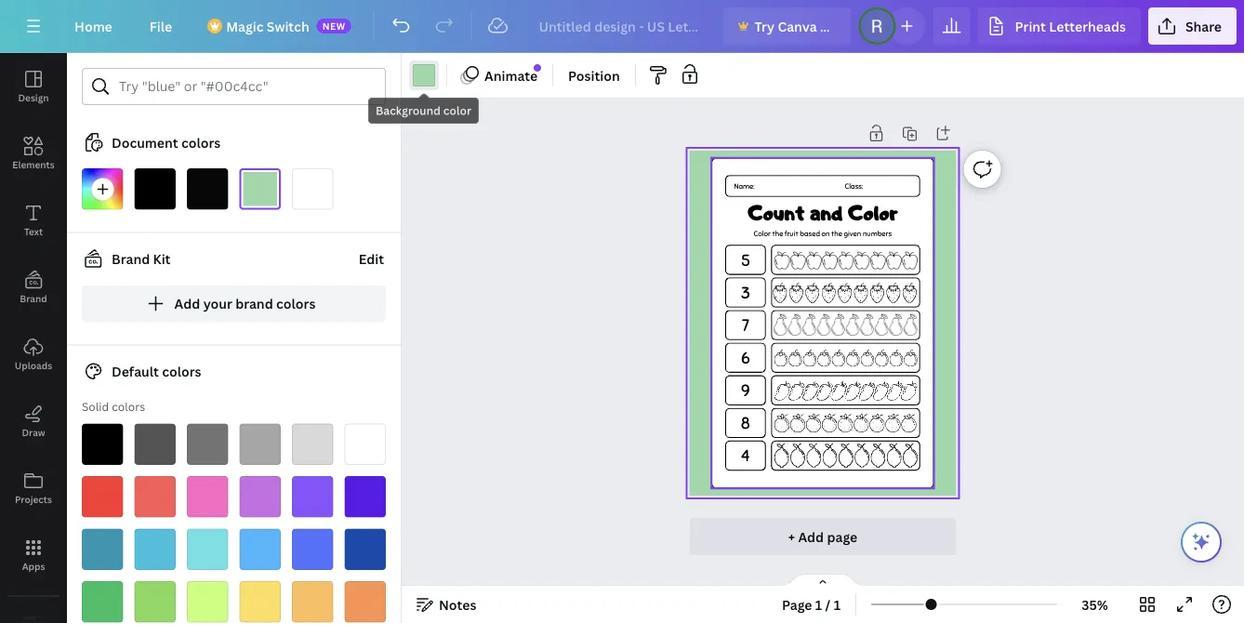 Task type: locate. For each thing, give the bounding box(es) containing it.
1 horizontal spatial add
[[798, 528, 824, 546]]

0 vertical spatial brand
[[112, 250, 150, 268]]

magenta #cb6ce6 image
[[240, 476, 281, 518], [240, 476, 281, 518]]

+ add page
[[788, 528, 858, 546]]

magic media image
[[0, 604, 67, 623]]

magic switch
[[226, 17, 309, 35]]

1 horizontal spatial 1
[[834, 596, 841, 613]]

0 horizontal spatial add
[[175, 295, 200, 313]]

letterheads
[[1049, 17, 1126, 35]]

brand up uploads button
[[20, 292, 47, 305]]

solid colors
[[82, 399, 145, 414]]

colors right solid
[[112, 399, 145, 414]]

colors for document colors
[[181, 133, 221, 151]]

design
[[18, 91, 49, 104]]

draw
[[22, 426, 45, 439]]

design button
[[0, 53, 67, 120]]

main menu bar
[[0, 0, 1244, 53]]

violet #5e17eb image
[[345, 476, 386, 518], [345, 476, 386, 518]]

1 left /
[[816, 596, 822, 613]]

Try "blue" or "#00c4cc" search field
[[119, 69, 374, 104]]

add left your
[[175, 295, 200, 313]]

side panel tab list
[[0, 53, 67, 623]]

home
[[74, 17, 112, 35]]

35%
[[1082, 596, 1108, 613]]

based
[[800, 229, 820, 239]]

bright red #ff3131 image
[[82, 476, 123, 518], [82, 476, 123, 518]]

brand
[[112, 250, 150, 268], [20, 292, 47, 305]]

1 horizontal spatial the
[[832, 229, 843, 239]]

turquoise blue #5ce1e6 image
[[187, 529, 228, 570]]

animate
[[485, 67, 538, 84]]

try canva pro button
[[723, 7, 852, 45]]

1 vertical spatial add
[[798, 528, 824, 546]]

aqua blue #0cc0df image
[[134, 529, 176, 570], [134, 529, 176, 570]]

the right on
[[832, 229, 843, 239]]

numbers
[[863, 229, 892, 239]]

colors for default colors
[[162, 363, 201, 380]]

switch
[[267, 17, 309, 35]]

and
[[810, 199, 843, 226]]

1 right /
[[834, 596, 841, 613]]

brand kit
[[112, 250, 171, 268]]

color
[[848, 199, 898, 226], [754, 229, 771, 239]]

0 horizontal spatial the
[[773, 229, 784, 239]]

dark turquoise #0097b2 image
[[82, 529, 123, 570], [82, 529, 123, 570]]

#070707 image
[[187, 168, 228, 210]]

#94d8a8 image
[[413, 64, 435, 87], [413, 64, 435, 87]]

try canva pro
[[755, 17, 842, 35]]

add a new color image
[[82, 168, 123, 210]]

lime #c1ff72 image
[[187, 581, 228, 623]]

3 7 6 9 8 4
[[741, 283, 751, 466]]

colors for solid colors
[[112, 399, 145, 414]]

peach #ffbd59 image
[[292, 581, 333, 623], [292, 581, 333, 623]]

1 the from the left
[[773, 229, 784, 239]]

coral red #ff5757 image
[[134, 476, 176, 518]]

color the fruit based on the given numbers
[[754, 229, 892, 239]]

add inside button
[[798, 528, 824, 546]]

add right +
[[798, 528, 824, 546]]

turquoise blue #5ce1e6 image
[[187, 529, 228, 570]]

0 horizontal spatial brand
[[20, 292, 47, 305]]

orange #ff914d image
[[345, 581, 386, 623]]

1 horizontal spatial color
[[848, 199, 898, 226]]

add inside button
[[175, 295, 200, 313]]

document colors
[[112, 133, 221, 151]]

the left fruit
[[773, 229, 784, 239]]

black #000000 image
[[82, 424, 123, 465], [82, 424, 123, 465]]

0 horizontal spatial 1
[[816, 596, 822, 613]]

1
[[816, 596, 822, 613], [834, 596, 841, 613]]

#94d8a8 image
[[240, 168, 281, 210], [240, 168, 281, 210]]

elements button
[[0, 120, 67, 187]]

cobalt blue #004aad image
[[345, 529, 386, 570], [345, 529, 386, 570]]

orange #ff914d image
[[345, 581, 386, 623]]

colors
[[181, 133, 221, 151], [276, 295, 316, 313], [162, 363, 201, 380], [112, 399, 145, 414]]

#000000 image
[[134, 168, 176, 210], [134, 168, 176, 210]]

light gray #d9d9d9 image
[[292, 424, 333, 465]]

1 vertical spatial color
[[754, 229, 771, 239]]

text
[[24, 225, 43, 238]]

1 vertical spatial brand
[[20, 292, 47, 305]]

1 horizontal spatial brand
[[112, 250, 150, 268]]

green #00bf63 image
[[82, 581, 123, 623]]

dark gray #545454 image
[[134, 424, 176, 465], [134, 424, 176, 465]]

light blue #38b6ff image
[[240, 529, 281, 570], [240, 529, 281, 570]]

share button
[[1149, 7, 1237, 45]]

add
[[175, 295, 200, 313], [798, 528, 824, 546]]

add your brand colors
[[175, 295, 316, 313]]

projects
[[15, 493, 52, 506]]

pink #ff66c4 image
[[187, 476, 228, 518], [187, 476, 228, 518]]

royal blue #5271ff image
[[292, 529, 333, 570], [292, 529, 333, 570]]

0 vertical spatial add
[[175, 295, 200, 313]]

brand
[[235, 295, 273, 313]]

/
[[826, 596, 831, 613]]

#ffffff image
[[292, 168, 333, 210], [292, 168, 333, 210]]

brand inside brand "button"
[[20, 292, 47, 305]]

add a new color image
[[82, 168, 123, 210]]

3
[[741, 283, 751, 303]]

document
[[112, 133, 178, 151]]

default colors
[[112, 363, 201, 380]]

brand for brand kit
[[112, 250, 150, 268]]

given
[[844, 229, 862, 239]]

colors right default
[[162, 363, 201, 380]]

background
[[376, 103, 441, 118]]

apps button
[[0, 522, 67, 589]]

white #ffffff image
[[345, 424, 386, 465], [345, 424, 386, 465]]

canva assistant image
[[1191, 531, 1213, 553]]

color down count
[[754, 229, 771, 239]]

class:
[[845, 181, 864, 191]]

colors up #070707 image
[[181, 133, 221, 151]]

print letterheads
[[1015, 17, 1126, 35]]

the
[[773, 229, 784, 239], [832, 229, 843, 239]]

#070707 image
[[187, 168, 228, 210]]

colors right brand
[[276, 295, 316, 313]]

name:
[[734, 181, 755, 191]]

color up numbers
[[848, 199, 898, 226]]

yellow #ffde59 image
[[240, 581, 281, 623], [240, 581, 281, 623]]

file
[[150, 17, 172, 35]]

gray #a6a6a6 image
[[240, 424, 281, 465], [240, 424, 281, 465]]

position
[[568, 67, 620, 84]]

new image
[[534, 64, 541, 72]]

brand left the kit
[[112, 250, 150, 268]]

0 vertical spatial color
[[848, 199, 898, 226]]

gray #737373 image
[[187, 424, 228, 465]]

edit
[[359, 250, 384, 268]]

brand for brand
[[20, 292, 47, 305]]

notes button
[[409, 590, 484, 619]]

fruit
[[785, 229, 799, 239]]



Task type: vqa. For each thing, say whether or not it's contained in the screenshot.
best
no



Task type: describe. For each thing, give the bounding box(es) containing it.
gray #737373 image
[[187, 424, 228, 465]]

edit button
[[357, 240, 386, 278]]

count and color
[[748, 199, 898, 226]]

animate button
[[455, 60, 545, 90]]

share
[[1186, 17, 1222, 35]]

elements
[[12, 158, 55, 171]]

print
[[1015, 17, 1046, 35]]

8
[[741, 413, 751, 433]]

uploads
[[15, 359, 52, 372]]

default
[[112, 363, 159, 380]]

background color
[[376, 103, 472, 118]]

grass green #7ed957 image
[[134, 581, 176, 623]]

color
[[443, 103, 472, 118]]

pro
[[820, 17, 842, 35]]

try
[[755, 17, 775, 35]]

page 1 / 1
[[782, 596, 841, 613]]

show pages image
[[779, 573, 868, 588]]

position button
[[561, 60, 628, 90]]

brand button
[[0, 254, 67, 321]]

apps
[[22, 560, 45, 572]]

print letterheads button
[[978, 7, 1141, 45]]

your
[[203, 295, 232, 313]]

new
[[322, 20, 346, 32]]

7
[[742, 315, 750, 336]]

canva
[[778, 17, 817, 35]]

draw button
[[0, 388, 67, 455]]

0 horizontal spatial color
[[754, 229, 771, 239]]

notes
[[439, 596, 477, 613]]

add your brand colors button
[[82, 285, 386, 322]]

light gray #d9d9d9 image
[[292, 424, 333, 465]]

6
[[741, 348, 750, 368]]

Design title text field
[[524, 7, 716, 45]]

text button
[[0, 187, 67, 254]]

solid
[[82, 399, 109, 414]]

green #00bf63 image
[[82, 581, 123, 623]]

count
[[748, 199, 805, 226]]

page
[[782, 596, 812, 613]]

+ add page button
[[690, 518, 956, 555]]

purple #8c52ff image
[[292, 476, 333, 518]]

file button
[[135, 7, 187, 45]]

name: class:
[[734, 181, 864, 191]]

35% button
[[1065, 590, 1125, 619]]

2 the from the left
[[832, 229, 843, 239]]

magic
[[226, 17, 264, 35]]

uploads button
[[0, 321, 67, 388]]

coral red #ff5757 image
[[134, 476, 176, 518]]

lime #c1ff72 image
[[187, 581, 228, 623]]

4
[[741, 445, 750, 466]]

5
[[741, 250, 751, 271]]

9
[[741, 380, 750, 401]]

on
[[822, 229, 830, 239]]

grass green #7ed957 image
[[134, 581, 176, 623]]

purple #8c52ff image
[[292, 476, 333, 518]]

1 1 from the left
[[816, 596, 822, 613]]

kit
[[153, 250, 171, 268]]

2 1 from the left
[[834, 596, 841, 613]]

colors inside "add your brand colors" button
[[276, 295, 316, 313]]

projects button
[[0, 455, 67, 522]]

+
[[788, 528, 795, 546]]

page
[[827, 528, 858, 546]]

home link
[[60, 7, 127, 45]]



